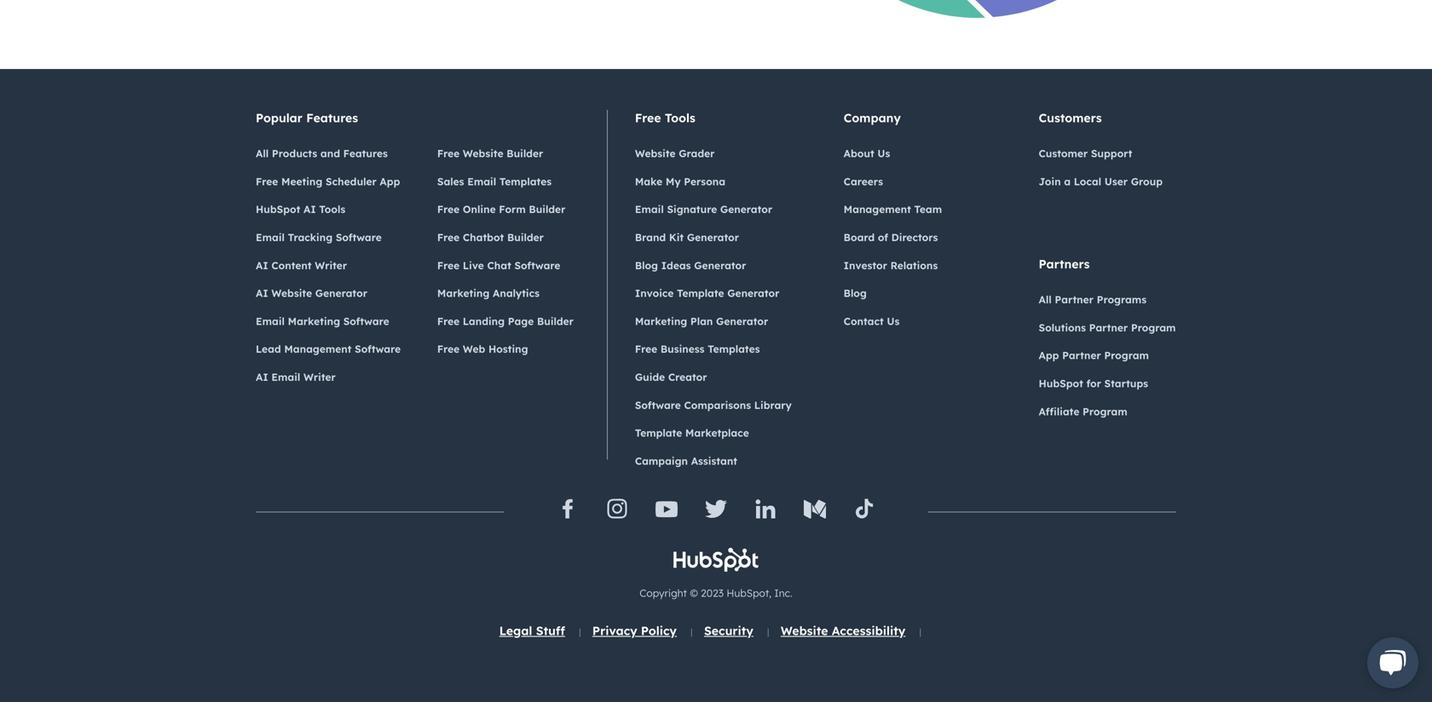 Task type: locate. For each thing, give the bounding box(es) containing it.
marketing for marketing analytics
[[437, 287, 490, 300]]

chat
[[487, 259, 511, 272]]

popular features element
[[256, 110, 608, 460]]

join a local user group
[[1039, 175, 1163, 188]]

software down email marketing software link
[[355, 343, 401, 356]]

free up guide
[[635, 343, 657, 356]]

0 vertical spatial features
[[306, 110, 358, 125]]

0 horizontal spatial management
[[284, 343, 352, 356]]

program for app partner program
[[1104, 349, 1149, 362]]

us right about
[[878, 147, 890, 160]]

free online form builder link
[[437, 196, 607, 224]]

generator down 'brand kit generator' link
[[694, 259, 746, 272]]

writer down lead management software
[[304, 371, 336, 384]]

free tools element
[[635, 110, 830, 475]]

make
[[635, 175, 663, 188]]

partner inside 'link'
[[1055, 293, 1094, 306]]

0 vertical spatial program
[[1131, 321, 1176, 334]]

marketing down ai website generator
[[288, 315, 340, 328]]

©
[[690, 587, 698, 600]]

free web hosting link
[[437, 336, 607, 364]]

1 vertical spatial management
[[284, 343, 352, 356]]

free live chat software link
[[437, 252, 607, 280]]

ai website generator
[[256, 287, 367, 300]]

partner for app
[[1062, 349, 1101, 362]]

scheduler
[[326, 175, 377, 188]]

partner down all partner programs 'link'
[[1089, 321, 1128, 334]]

writer down email tracking software link
[[315, 259, 347, 272]]

blog up contact
[[844, 287, 867, 300]]

email up 'content' at the top left of page
[[256, 231, 285, 244]]

invoice
[[635, 287, 674, 300]]

brand kit generator
[[635, 231, 739, 244]]

analytics
[[493, 287, 540, 300]]

0 vertical spatial management
[[844, 203, 911, 216]]

website up sales email templates
[[463, 147, 504, 160]]

legal stuff
[[499, 624, 565, 639]]

website
[[463, 147, 504, 160], [635, 147, 676, 160], [271, 287, 312, 300], [781, 624, 828, 639]]

app inside partners element
[[1039, 349, 1059, 362]]

0 horizontal spatial all
[[256, 147, 269, 160]]

writer
[[315, 259, 347, 272], [304, 371, 336, 384]]

ai for website
[[256, 287, 268, 300]]

meeting
[[281, 175, 323, 188]]

ai
[[304, 203, 316, 216], [256, 259, 268, 272], [256, 287, 268, 300], [256, 371, 268, 384]]

templates inside popular features element
[[499, 175, 552, 188]]

1 vertical spatial program
[[1104, 349, 1149, 362]]

generator down blog ideas generator link
[[727, 287, 780, 300]]

ai up the tracking
[[304, 203, 316, 216]]

app down solutions
[[1039, 349, 1059, 362]]

team
[[914, 203, 942, 216]]

ai for email
[[256, 371, 268, 384]]

1 horizontal spatial all
[[1039, 293, 1052, 306]]

0 vertical spatial partner
[[1055, 293, 1094, 306]]

features
[[306, 110, 358, 125], [343, 147, 388, 160]]

program
[[1131, 321, 1176, 334], [1104, 349, 1149, 362], [1083, 405, 1128, 418]]

marketing
[[437, 287, 490, 300], [288, 315, 340, 328], [635, 315, 687, 328]]

1 horizontal spatial tools
[[665, 110, 696, 125]]

0 vertical spatial all
[[256, 147, 269, 160]]

template up campaign
[[635, 427, 682, 440]]

software
[[336, 231, 382, 244], [515, 259, 561, 272], [343, 315, 389, 328], [355, 343, 401, 356], [635, 399, 681, 412]]

templates
[[499, 175, 552, 188], [708, 343, 760, 356]]

1 horizontal spatial blog
[[844, 287, 867, 300]]

policy
[[641, 624, 677, 639]]

tools up website grader
[[665, 110, 696, 125]]

invoice template generator
[[635, 287, 780, 300]]

generator down invoice template generator 'link'
[[716, 315, 768, 328]]

free left meeting
[[256, 175, 278, 188]]

templates for sales email templates
[[499, 175, 552, 188]]

free for free website builder
[[437, 147, 460, 160]]

board of directors
[[844, 231, 938, 244]]

1 vertical spatial all
[[1039, 293, 1052, 306]]

ai website generator link
[[256, 280, 425, 308]]

investor relations
[[844, 259, 938, 272]]

inc.
[[775, 587, 793, 600]]

1 horizontal spatial management
[[844, 203, 911, 216]]

all up solutions
[[1039, 293, 1052, 306]]

all left products
[[256, 147, 269, 160]]

features up scheduler at the left top of page
[[343, 147, 388, 160]]

app right scheduler at the left top of page
[[380, 175, 400, 188]]

email inside free tools element
[[635, 203, 664, 216]]

free for free chatbot builder
[[437, 231, 460, 244]]

generator down make my persona link
[[720, 203, 773, 216]]

1 vertical spatial templates
[[708, 343, 760, 356]]

copyright © 2023 hubspot, inc.
[[640, 587, 793, 600]]

legal
[[499, 624, 532, 639]]

generator for blog ideas generator
[[694, 259, 746, 272]]

a
[[1064, 175, 1071, 188]]

email for email signature generator
[[635, 203, 664, 216]]

marketing inside free tools element
[[635, 315, 687, 328]]

hubspot for startups
[[1039, 377, 1149, 390]]

software down guide
[[635, 399, 681, 412]]

of
[[878, 231, 888, 244]]

0 vertical spatial writer
[[315, 259, 347, 272]]

1 horizontal spatial hubspot
[[1039, 377, 1084, 390]]

marketing down the invoice
[[635, 315, 687, 328]]

free left landing
[[437, 315, 460, 328]]

free for free live chat software
[[437, 259, 460, 272]]

0 vertical spatial templates
[[499, 175, 552, 188]]

blog inside company "element"
[[844, 287, 867, 300]]

all inside all partner programs 'link'
[[1039, 293, 1052, 306]]

email down "make"
[[635, 203, 664, 216]]

software for lead management software
[[355, 343, 401, 356]]

contact us link
[[844, 308, 1012, 336]]

1 vertical spatial blog
[[844, 287, 867, 300]]

software comparisons library
[[635, 399, 792, 412]]

free for free tools
[[635, 110, 661, 125]]

0 vertical spatial hubspot
[[256, 203, 300, 216]]

hubspot inside popular features element
[[256, 203, 300, 216]]

generator inside 'link'
[[727, 287, 780, 300]]

0 vertical spatial template
[[677, 287, 724, 300]]

investor relations link
[[844, 252, 1012, 280]]

1 horizontal spatial marketing
[[437, 287, 490, 300]]

hubspot up 'affiliate'
[[1039, 377, 1084, 390]]

2 vertical spatial partner
[[1062, 349, 1101, 362]]

0 horizontal spatial templates
[[499, 175, 552, 188]]

2 horizontal spatial marketing
[[635, 315, 687, 328]]

templates down marketing plan generator link
[[708, 343, 760, 356]]

1 vertical spatial writer
[[304, 371, 336, 384]]

builder right page
[[537, 315, 574, 328]]

free up website grader
[[635, 110, 661, 125]]

ai down lead
[[256, 371, 268, 384]]

2023
[[701, 587, 724, 600]]

partners element
[[1025, 256, 1177, 475]]

contact us
[[844, 315, 900, 328]]

user
[[1105, 175, 1128, 188]]

templates down free website builder link
[[499, 175, 552, 188]]

hosting
[[489, 343, 528, 356]]

1 vertical spatial us
[[887, 315, 900, 328]]

template
[[677, 287, 724, 300], [635, 427, 682, 440]]

1 vertical spatial partner
[[1089, 321, 1128, 334]]

library
[[754, 399, 792, 412]]

marketing down "live"
[[437, 287, 490, 300]]

software down ai website generator link on the top of page
[[343, 315, 389, 328]]

free landing page builder
[[437, 315, 574, 328]]

generator down the email signature generator
[[687, 231, 739, 244]]

group
[[1131, 175, 1163, 188]]

affiliate program link
[[1039, 398, 1177, 426]]

email for email marketing software
[[256, 315, 285, 328]]

customers element
[[1025, 110, 1177, 256]]

website up "make"
[[635, 147, 676, 160]]

free up 'sales'
[[437, 147, 460, 160]]

generator for invoice template generator
[[727, 287, 780, 300]]

template inside 'link'
[[677, 287, 724, 300]]

us right contact
[[887, 315, 900, 328]]

0 horizontal spatial tools
[[319, 203, 346, 216]]

app inside popular features element
[[380, 175, 400, 188]]

partner up the hubspot for startups
[[1062, 349, 1101, 362]]

1 horizontal spatial app
[[1039, 349, 1059, 362]]

features up and
[[306, 110, 358, 125]]

hubspot logo image
[[674, 548, 759, 572]]

program up startups
[[1104, 349, 1149, 362]]

1 vertical spatial hubspot
[[1039, 377, 1084, 390]]

company
[[844, 110, 901, 125]]

free down 'sales'
[[437, 203, 460, 216]]

tracking
[[288, 231, 333, 244]]

software down hubspot ai tools link on the top left
[[336, 231, 382, 244]]

customer
[[1039, 147, 1088, 160]]

1 horizontal spatial templates
[[708, 343, 760, 356]]

online
[[463, 203, 496, 216]]

management inside "link"
[[284, 343, 352, 356]]

all inside all products and features link
[[256, 147, 269, 160]]

0 vertical spatial tools
[[665, 110, 696, 125]]

hubspot
[[256, 203, 300, 216], [1039, 377, 1084, 390]]

lead
[[256, 343, 281, 356]]

chat widget region
[[1347, 621, 1432, 703]]

tools down free meeting scheduler app
[[319, 203, 346, 216]]

hubspot inside partners element
[[1039, 377, 1084, 390]]

website down the inc.
[[781, 624, 828, 639]]

partner up solutions
[[1055, 293, 1094, 306]]

1 vertical spatial tools
[[319, 203, 346, 216]]

writer for ai content writer
[[315, 259, 347, 272]]

email up lead
[[256, 315, 285, 328]]

free web hosting
[[437, 343, 528, 356]]

0 horizontal spatial blog
[[635, 259, 658, 272]]

careers
[[844, 175, 883, 188]]

free left chatbot
[[437, 231, 460, 244]]

program down hubspot for startups link
[[1083, 405, 1128, 418]]

accessibility
[[832, 624, 906, 639]]

management down email marketing software
[[284, 343, 352, 356]]

free for free business templates
[[635, 343, 657, 356]]

template up marketing plan generator
[[677, 287, 724, 300]]

website inside free tools element
[[635, 147, 676, 160]]

generator for marketing plan generator
[[716, 315, 768, 328]]

ai down ai content writer
[[256, 287, 268, 300]]

ai left 'content' at the top left of page
[[256, 259, 268, 272]]

0 horizontal spatial hubspot
[[256, 203, 300, 216]]

website grader
[[635, 147, 715, 160]]

lead management software
[[256, 343, 401, 356]]

software inside "link"
[[355, 343, 401, 356]]

us for about us
[[878, 147, 890, 160]]

generator for brand kit generator
[[687, 231, 739, 244]]

products
[[272, 147, 317, 160]]

us inside contact us link
[[887, 315, 900, 328]]

1 vertical spatial app
[[1039, 349, 1059, 362]]

0 horizontal spatial app
[[380, 175, 400, 188]]

generator inside popular features element
[[315, 287, 367, 300]]

0 vertical spatial app
[[380, 175, 400, 188]]

program down programs
[[1131, 321, 1176, 334]]

email tracking software
[[256, 231, 382, 244]]

blog inside free tools element
[[635, 259, 658, 272]]

ai email writer link
[[256, 364, 425, 392]]

generator down the ai content writer link
[[315, 287, 367, 300]]

builder down 'free online form builder' link
[[507, 231, 544, 244]]

copyright
[[640, 587, 687, 600]]

templates inside 'link'
[[708, 343, 760, 356]]

hubspot for hubspot ai tools
[[256, 203, 300, 216]]

chatbot
[[463, 231, 504, 244]]

management team link
[[844, 196, 1012, 224]]

all for popular features
[[256, 147, 269, 160]]

blog down brand
[[635, 259, 658, 272]]

2 vertical spatial program
[[1083, 405, 1128, 418]]

email down lead
[[271, 371, 300, 384]]

builder right form
[[529, 203, 566, 216]]

0 vertical spatial blog
[[635, 259, 658, 272]]

blog link
[[844, 280, 1012, 308]]

us inside about us link
[[878, 147, 890, 160]]

free website builder
[[437, 147, 543, 160]]

free left "live"
[[437, 259, 460, 272]]

0 vertical spatial us
[[878, 147, 890, 160]]

management up 'of'
[[844, 203, 911, 216]]

hubspot down meeting
[[256, 203, 300, 216]]

generator
[[720, 203, 773, 216], [687, 231, 739, 244], [694, 259, 746, 272], [315, 287, 367, 300], [727, 287, 780, 300], [716, 315, 768, 328]]

solutions
[[1039, 321, 1086, 334]]

free left the web
[[437, 343, 460, 356]]

careers link
[[844, 168, 1012, 196]]

all for partners
[[1039, 293, 1052, 306]]

us
[[878, 147, 890, 160], [887, 315, 900, 328]]



Task type: describe. For each thing, give the bounding box(es) containing it.
join a local user group link
[[1039, 168, 1163, 196]]

email signature generator link
[[635, 196, 817, 224]]

customers
[[1039, 110, 1102, 125]]

lead management software link
[[256, 336, 425, 364]]

guide creator
[[635, 371, 707, 384]]

website accessibility
[[781, 624, 906, 639]]

partners
[[1039, 257, 1090, 271]]

security link
[[691, 615, 767, 648]]

hubspot for startups link
[[1039, 370, 1177, 398]]

sales email templates link
[[437, 168, 607, 196]]

my
[[666, 175, 681, 188]]

free meeting scheduler app link
[[256, 168, 425, 196]]

software for email marketing software
[[343, 315, 389, 328]]

free for free meeting scheduler app
[[256, 175, 278, 188]]

email marketing software
[[256, 315, 389, 328]]

ideas
[[661, 259, 691, 272]]

free chatbot builder
[[437, 231, 544, 244]]

builder inside 'link'
[[507, 231, 544, 244]]

all products and features
[[256, 147, 388, 160]]

partner for solutions
[[1089, 321, 1128, 334]]

marketing analytics link
[[437, 280, 607, 308]]

free business templates link
[[635, 336, 817, 364]]

brand kit generator link
[[635, 224, 817, 252]]

hubspot,
[[727, 587, 772, 600]]

directors
[[892, 231, 938, 244]]

email tracking software link
[[256, 224, 425, 252]]

management inside company "element"
[[844, 203, 911, 216]]

writer for ai email writer
[[304, 371, 336, 384]]

join
[[1039, 175, 1061, 188]]

investor
[[844, 259, 887, 272]]

privacy policy link
[[579, 615, 691, 648]]

signature
[[667, 203, 717, 216]]

free for free online form builder
[[437, 203, 460, 216]]

content
[[271, 259, 312, 272]]

solutions partner program link
[[1039, 314, 1177, 342]]

ai content writer link
[[256, 252, 425, 280]]

free tools
[[635, 110, 696, 125]]

marketing plan generator link
[[635, 308, 817, 336]]

templates for free business templates
[[708, 343, 760, 356]]

for
[[1087, 377, 1101, 390]]

ai content writer
[[256, 259, 347, 272]]

free live chat software
[[437, 259, 561, 272]]

guide creator link
[[635, 364, 817, 392]]

comparisons
[[684, 399, 751, 412]]

blog ideas generator
[[635, 259, 746, 272]]

template marketplace link
[[635, 420, 817, 448]]

page
[[508, 315, 534, 328]]

all partner programs link
[[1039, 286, 1177, 314]]

legal stuff link
[[486, 615, 579, 648]]

0 horizontal spatial marketing
[[288, 315, 340, 328]]

free business templates
[[635, 343, 760, 356]]

builder up the sales email templates link
[[507, 147, 543, 160]]

free chatbot builder link
[[437, 224, 607, 252]]

free website builder link
[[437, 140, 607, 168]]

email signature generator
[[635, 203, 773, 216]]

free for free web hosting
[[437, 343, 460, 356]]

software down free chatbot builder 'link'
[[515, 259, 561, 272]]

contact
[[844, 315, 884, 328]]

software inside free tools element
[[635, 399, 681, 412]]

1 vertical spatial template
[[635, 427, 682, 440]]

board of directors link
[[844, 224, 1012, 252]]

website down 'content' at the top left of page
[[271, 287, 312, 300]]

company element
[[830, 110, 1025, 475]]

popular features
[[256, 110, 358, 125]]

free landing page builder link
[[437, 308, 607, 336]]

local
[[1074, 175, 1102, 188]]

campaign assistant
[[635, 455, 738, 468]]

business
[[661, 343, 705, 356]]

grader
[[679, 147, 715, 160]]

generator for ai website generator
[[315, 287, 367, 300]]

support
[[1091, 147, 1133, 160]]

software for email tracking software
[[336, 231, 382, 244]]

email for email tracking software
[[256, 231, 285, 244]]

management team
[[844, 203, 942, 216]]

web
[[463, 343, 485, 356]]

stuff
[[536, 624, 565, 639]]

marketplace
[[685, 427, 749, 440]]

email up online
[[467, 175, 496, 188]]

blog ideas generator link
[[635, 252, 817, 280]]

tools inside popular features element
[[319, 203, 346, 216]]

brand
[[635, 231, 666, 244]]

invoice template generator link
[[635, 280, 817, 308]]

partner for all
[[1055, 293, 1094, 306]]

solutions partner program
[[1039, 321, 1176, 334]]

ai email writer
[[256, 371, 336, 384]]

assistant
[[691, 455, 738, 468]]

make my persona
[[635, 175, 726, 188]]

email marketing software link
[[256, 308, 425, 336]]

marketing for marketing plan generator
[[635, 315, 687, 328]]

program for solutions partner program
[[1131, 321, 1176, 334]]

free for free landing page builder
[[437, 315, 460, 328]]

generator for email signature generator
[[720, 203, 773, 216]]

ai for content
[[256, 259, 268, 272]]

hubspot for hubspot for startups
[[1039, 377, 1084, 390]]

1 vertical spatial features
[[343, 147, 388, 160]]

privacy policy
[[593, 624, 677, 639]]

free meeting scheduler app
[[256, 175, 400, 188]]

landing
[[463, 315, 505, 328]]

startups
[[1105, 377, 1149, 390]]

blog for blog
[[844, 287, 867, 300]]

affiliate program
[[1039, 405, 1128, 418]]

marketing plan generator
[[635, 315, 768, 328]]

us for contact us
[[887, 315, 900, 328]]

plan
[[691, 315, 713, 328]]

relations
[[891, 259, 938, 272]]

blog for blog ideas generator
[[635, 259, 658, 272]]



Task type: vqa. For each thing, say whether or not it's contained in the screenshot.
text box
no



